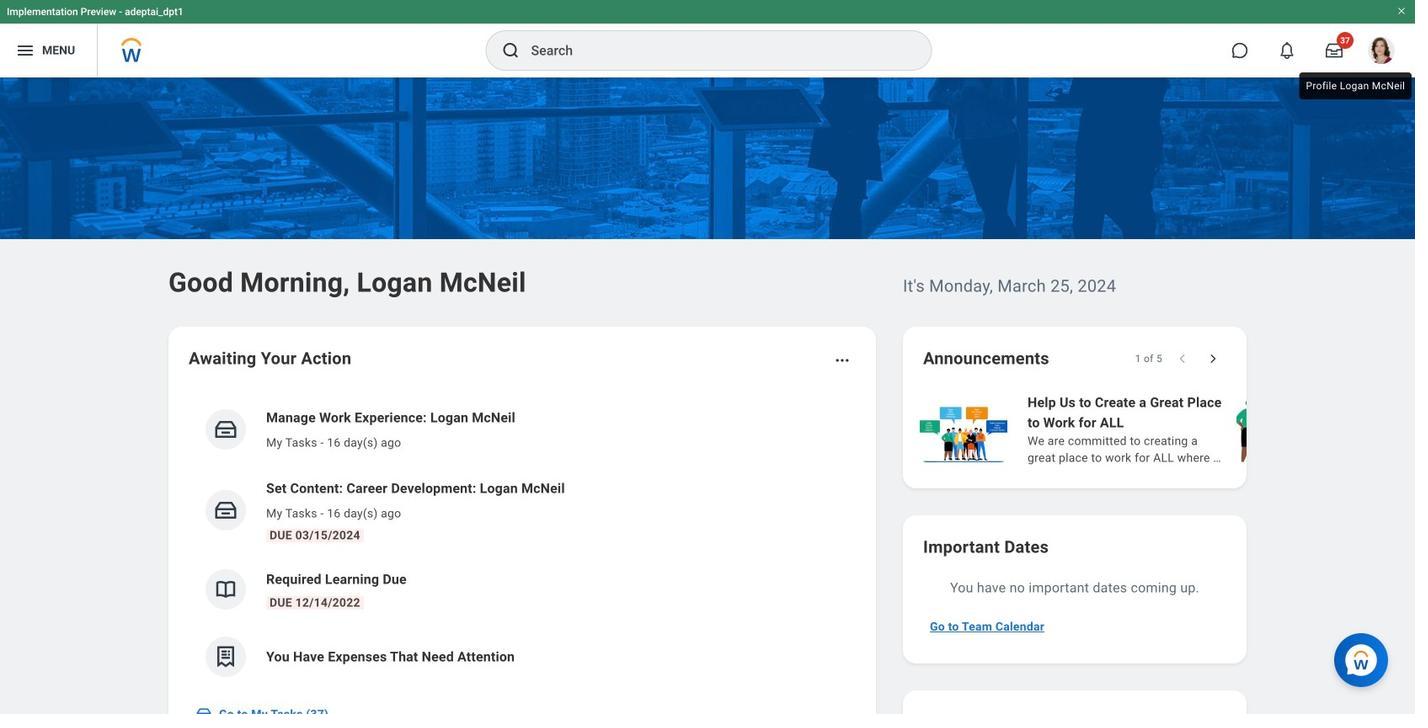 Task type: vqa. For each thing, say whether or not it's contained in the screenshot.
plus circle icon
no



Task type: locate. For each thing, give the bounding box(es) containing it.
0 vertical spatial inbox image
[[213, 417, 238, 442]]

inbox image
[[213, 417, 238, 442], [195, 706, 212, 714]]

notifications large image
[[1279, 42, 1296, 59]]

0 horizontal spatial inbox image
[[195, 706, 212, 714]]

close environment banner image
[[1397, 6, 1407, 16]]

list
[[917, 391, 1415, 468], [189, 394, 856, 691]]

main content
[[0, 78, 1415, 714]]

inbox large image
[[1326, 42, 1343, 59]]

chevron right small image
[[1205, 350, 1222, 367]]

dashboard expenses image
[[213, 645, 238, 670]]

1 vertical spatial inbox image
[[195, 706, 212, 714]]

1 horizontal spatial list
[[917, 391, 1415, 468]]

tooltip
[[1296, 69, 1415, 103]]

banner
[[0, 0, 1415, 78]]

related actions image
[[834, 352, 851, 369]]

inbox image
[[213, 498, 238, 523]]

status
[[1135, 352, 1163, 366]]

Search Workday  search field
[[531, 32, 897, 69]]



Task type: describe. For each thing, give the bounding box(es) containing it.
search image
[[501, 40, 521, 61]]

chevron left small image
[[1174, 350, 1191, 367]]

book open image
[[213, 577, 238, 602]]

1 horizontal spatial inbox image
[[213, 417, 238, 442]]

0 horizontal spatial list
[[189, 394, 856, 691]]

justify image
[[15, 40, 35, 61]]

profile logan mcneil image
[[1368, 37, 1395, 67]]



